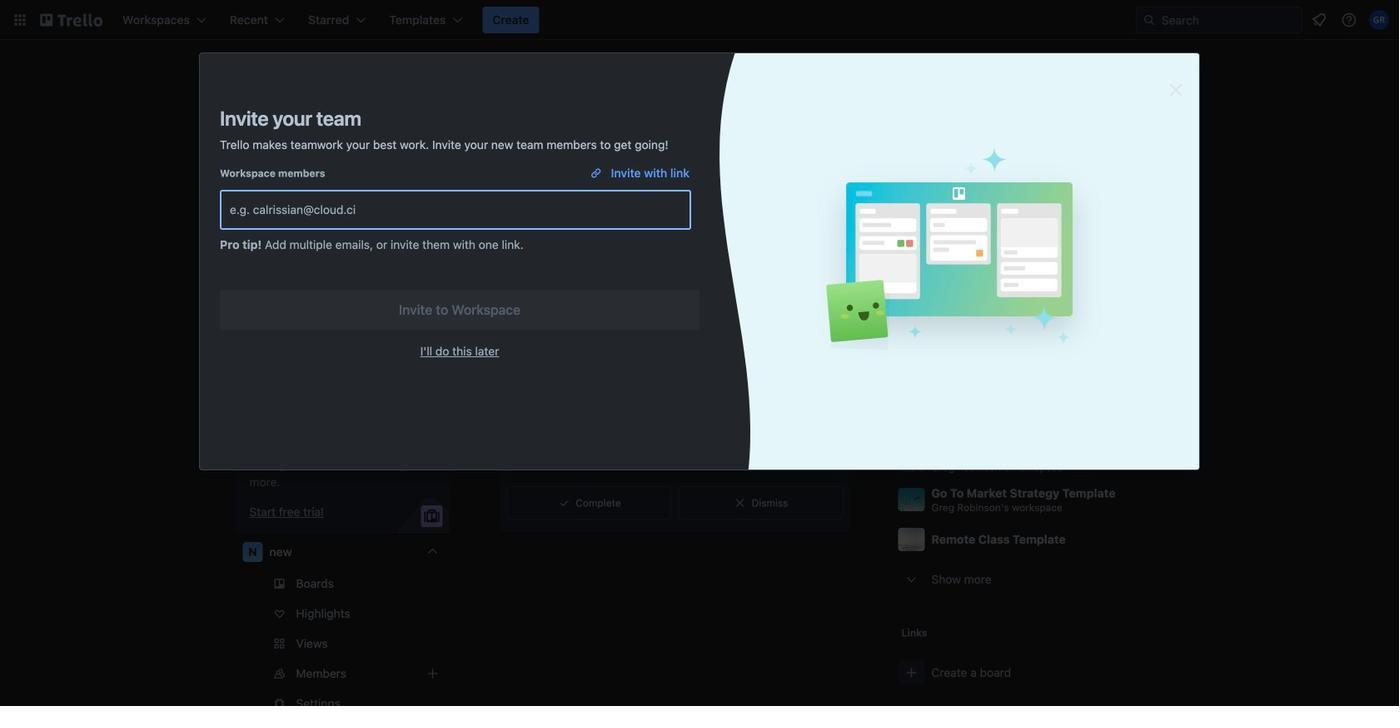 Task type: vqa. For each thing, say whether or not it's contained in the screenshot.
template board image
yes



Task type: locate. For each thing, give the bounding box(es) containing it.
Search field
[[1156, 8, 1302, 32]]

home image
[[243, 145, 263, 165]]

primary element
[[0, 0, 1399, 40]]

add image
[[423, 664, 443, 684]]

click to star 1-on-1 meeting agenda. it will show up at the top of your boards list. image
[[1148, 451, 1165, 468]]

open information menu image
[[1341, 12, 1358, 28]]

0 notifications image
[[1309, 10, 1329, 30]]



Task type: describe. For each thing, give the bounding box(es) containing it.
template board image
[[243, 112, 263, 132]]

search image
[[1143, 13, 1156, 27]]

add image
[[423, 351, 443, 371]]

e.g. calrissian@cloud.ci text field
[[230, 195, 681, 225]]

greg robinson (gregrobinson96) image
[[1369, 10, 1389, 30]]



